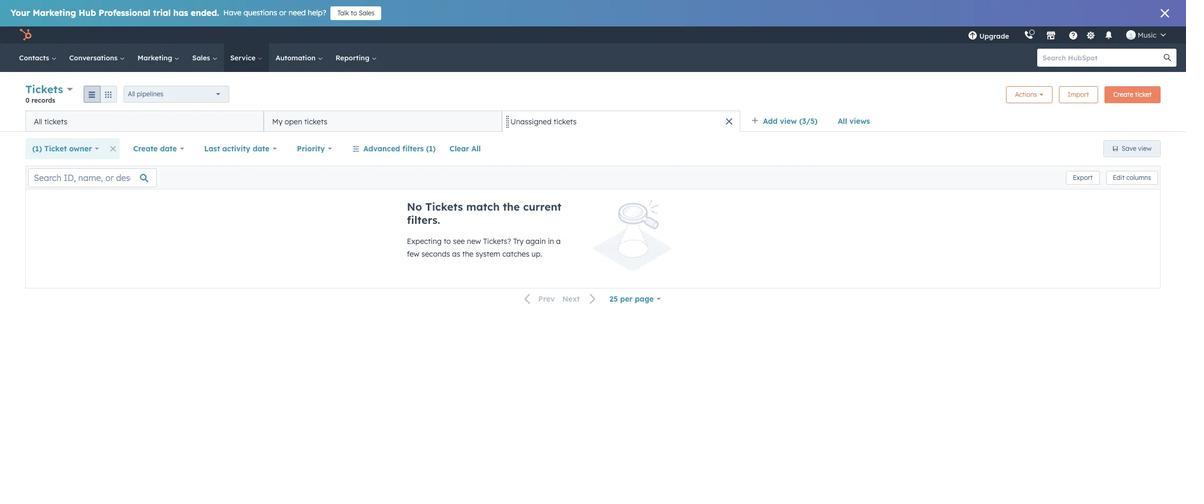 Task type: vqa. For each thing, say whether or not it's contained in the screenshot.
Connected
no



Task type: locate. For each thing, give the bounding box(es) containing it.
0 horizontal spatial date
[[160, 144, 177, 154]]

2 (1) from the left
[[426, 144, 436, 154]]

tickets down records
[[44, 117, 67, 126]]

2 tickets from the left
[[304, 117, 327, 126]]

create for create ticket
[[1114, 90, 1134, 98]]

25 per page button
[[603, 289, 668, 310]]

marketing inside marketing link
[[138, 54, 174, 62]]

talk to sales button
[[331, 6, 382, 20]]

all left pipelines
[[128, 90, 135, 98]]

1 date from the left
[[160, 144, 177, 154]]

export
[[1073, 173, 1093, 181]]

professional
[[99, 7, 151, 18]]

prev button
[[518, 292, 559, 306]]

tickets
[[44, 117, 67, 126], [304, 117, 327, 126], [554, 117, 577, 126]]

pipelines
[[137, 90, 163, 98]]

view for add
[[780, 117, 797, 126]]

(1) left ticket
[[32, 144, 42, 154]]

1 vertical spatial tickets
[[426, 200, 463, 213]]

1 horizontal spatial tickets
[[426, 200, 463, 213]]

priority button
[[290, 138, 339, 159]]

1 horizontal spatial sales
[[359, 9, 375, 17]]

create left ticket
[[1114, 90, 1134, 98]]

menu containing music
[[961, 26, 1174, 43]]

menu item
[[1017, 26, 1019, 43]]

tickets right unassigned
[[554, 117, 577, 126]]

priority
[[297, 144, 325, 154]]

unassigned tickets
[[511, 117, 577, 126]]

greg robinson image
[[1127, 30, 1136, 40]]

0 horizontal spatial sales
[[192, 54, 212, 62]]

1 horizontal spatial tickets
[[304, 117, 327, 126]]

0 horizontal spatial view
[[780, 117, 797, 126]]

views
[[850, 117, 870, 126]]

service
[[230, 54, 258, 62]]

the
[[503, 200, 520, 213], [462, 249, 474, 259]]

tickets up records
[[25, 83, 63, 96]]

group
[[83, 86, 117, 102]]

(3/5)
[[800, 117, 818, 126]]

your
[[11, 7, 30, 18]]

1 vertical spatial marketing
[[138, 54, 174, 62]]

view inside button
[[1139, 145, 1152, 153]]

0 vertical spatial marketing
[[33, 7, 76, 18]]

tickets
[[25, 83, 63, 96], [426, 200, 463, 213]]

1 vertical spatial the
[[462, 249, 474, 259]]

tickets inside my open tickets button
[[304, 117, 327, 126]]

0 horizontal spatial to
[[351, 9, 357, 17]]

marketing left hub
[[33, 7, 76, 18]]

in
[[548, 237, 554, 246]]

next
[[562, 295, 580, 304]]

to left "see"
[[444, 237, 451, 246]]

0 vertical spatial view
[[780, 117, 797, 126]]

1 horizontal spatial view
[[1139, 145, 1152, 153]]

add view (3/5) button
[[745, 111, 831, 132]]

next button
[[559, 292, 603, 306]]

1 vertical spatial view
[[1139, 145, 1152, 153]]

Search ID, name, or description search field
[[28, 168, 157, 187]]

automation
[[276, 54, 318, 62]]

0 horizontal spatial the
[[462, 249, 474, 259]]

tickets right open
[[304, 117, 327, 126]]

0 horizontal spatial tickets
[[25, 83, 63, 96]]

all left views
[[838, 117, 847, 126]]

calling icon image
[[1024, 31, 1034, 40]]

date right activity
[[253, 144, 270, 154]]

the right as
[[462, 249, 474, 259]]

no
[[407, 200, 422, 213]]

25 per page
[[610, 295, 654, 304]]

actions button
[[1006, 86, 1053, 103]]

import button
[[1059, 86, 1098, 103]]

view right save
[[1139, 145, 1152, 153]]

save view button
[[1104, 140, 1161, 157]]

tickets banner
[[25, 82, 1161, 111]]

sales right talk
[[359, 9, 375, 17]]

edit columns button
[[1106, 171, 1158, 185]]

0 horizontal spatial tickets
[[44, 117, 67, 126]]

1 horizontal spatial create
[[1114, 90, 1134, 98]]

to for talk
[[351, 9, 357, 17]]

export button
[[1066, 171, 1100, 185]]

to right talk
[[351, 9, 357, 17]]

view right the add
[[780, 117, 797, 126]]

0 vertical spatial tickets
[[25, 83, 63, 96]]

help button
[[1065, 26, 1083, 43]]

2 horizontal spatial tickets
[[554, 117, 577, 126]]

(1) right filters
[[426, 144, 436, 154]]

talk
[[338, 9, 349, 17]]

service link
[[224, 43, 269, 72]]

settings image
[[1087, 31, 1096, 41]]

hubspot image
[[19, 29, 32, 41]]

1 horizontal spatial (1)
[[426, 144, 436, 154]]

up.
[[532, 249, 542, 259]]

upgrade
[[980, 32, 1010, 40]]

1 (1) from the left
[[32, 144, 42, 154]]

tickets inside no tickets match the current filters.
[[426, 200, 463, 213]]

tickets right no
[[426, 200, 463, 213]]

have
[[223, 8, 242, 17]]

create inside button
[[1114, 90, 1134, 98]]

few
[[407, 249, 420, 259]]

expecting
[[407, 237, 442, 246]]

contacts
[[19, 54, 51, 62]]

need
[[289, 8, 306, 17]]

records
[[32, 96, 55, 104]]

all down 0 records at left
[[34, 117, 42, 126]]

the right "match"
[[503, 200, 520, 213]]

automation link
[[269, 43, 329, 72]]

0 horizontal spatial create
[[133, 144, 158, 154]]

columns
[[1127, 173, 1152, 181]]

all pipelines button
[[123, 86, 229, 102]]

date
[[160, 144, 177, 154], [253, 144, 270, 154]]

per
[[620, 295, 633, 304]]

0 vertical spatial the
[[503, 200, 520, 213]]

view
[[780, 117, 797, 126], [1139, 145, 1152, 153]]

ticket
[[1136, 90, 1152, 98]]

marketing up pipelines
[[138, 54, 174, 62]]

3 tickets from the left
[[554, 117, 577, 126]]

1 vertical spatial to
[[444, 237, 451, 246]]

reporting
[[336, 54, 372, 62]]

create ticket
[[1114, 90, 1152, 98]]

tickets inside unassigned tickets 'button'
[[554, 117, 577, 126]]

ended.
[[191, 7, 219, 18]]

sales left service
[[192, 54, 212, 62]]

date down the 'all tickets' button
[[160, 144, 177, 154]]

try
[[513, 237, 524, 246]]

tickets inside the tickets popup button
[[25, 83, 63, 96]]

0 vertical spatial create
[[1114, 90, 1134, 98]]

1 tickets from the left
[[44, 117, 67, 126]]

group inside tickets banner
[[83, 86, 117, 102]]

help image
[[1069, 31, 1078, 41]]

all inside popup button
[[128, 90, 135, 98]]

1 horizontal spatial date
[[253, 144, 270, 154]]

menu
[[961, 26, 1174, 43]]

view inside popup button
[[780, 117, 797, 126]]

create inside popup button
[[133, 144, 158, 154]]

create down the 'all tickets' button
[[133, 144, 158, 154]]

create
[[1114, 90, 1134, 98], [133, 144, 158, 154]]

last activity date button
[[197, 138, 284, 159]]

1 horizontal spatial marketing
[[138, 54, 174, 62]]

0 horizontal spatial (1)
[[32, 144, 42, 154]]

2 date from the left
[[253, 144, 270, 154]]

Search HubSpot search field
[[1038, 49, 1167, 67]]

0 vertical spatial to
[[351, 9, 357, 17]]

has
[[173, 7, 188, 18]]

again
[[526, 237, 546, 246]]

to inside "expecting to see new tickets? try again in a few seconds as the system catches up."
[[444, 237, 451, 246]]

1 vertical spatial sales
[[192, 54, 212, 62]]

page
[[635, 295, 654, 304]]

create for create date
[[133, 144, 158, 154]]

tickets for unassigned tickets
[[554, 117, 577, 126]]

1 horizontal spatial to
[[444, 237, 451, 246]]

as
[[452, 249, 460, 259]]

1 horizontal spatial the
[[503, 200, 520, 213]]

0 vertical spatial sales
[[359, 9, 375, 17]]

marketing
[[33, 7, 76, 18], [138, 54, 174, 62]]

tickets inside the 'all tickets' button
[[44, 117, 67, 126]]

(1) inside button
[[426, 144, 436, 154]]

the inside no tickets match the current filters.
[[503, 200, 520, 213]]

my open tickets
[[272, 117, 327, 126]]

close image
[[1161, 9, 1170, 17]]

to
[[351, 9, 357, 17], [444, 237, 451, 246]]

to inside button
[[351, 9, 357, 17]]

all for all pipelines
[[128, 90, 135, 98]]

1 vertical spatial create
[[133, 144, 158, 154]]

edit columns
[[1113, 173, 1152, 181]]



Task type: describe. For each thing, give the bounding box(es) containing it.
sales link
[[186, 43, 224, 72]]

create ticket button
[[1105, 86, 1161, 103]]

clear
[[450, 144, 469, 154]]

to for expecting
[[444, 237, 451, 246]]

create date
[[133, 144, 177, 154]]

clear all button
[[443, 138, 488, 159]]

advanced filters (1) button
[[346, 138, 443, 159]]

(1) ticket owner
[[32, 144, 92, 154]]

unassigned
[[511, 117, 552, 126]]

help?
[[308, 8, 326, 17]]

marketplaces button
[[1040, 26, 1063, 43]]

(1) inside popup button
[[32, 144, 42, 154]]

(1) ticket owner button
[[25, 138, 106, 159]]

25
[[610, 295, 618, 304]]

all views link
[[831, 111, 877, 132]]

0 horizontal spatial marketing
[[33, 7, 76, 18]]

all for all views
[[838, 117, 847, 126]]

edit
[[1113, 173, 1125, 181]]

all tickets button
[[25, 111, 264, 132]]

no tickets match the current filters.
[[407, 200, 562, 227]]

system
[[476, 249, 500, 259]]

tickets?
[[483, 237, 511, 246]]

settings link
[[1085, 29, 1098, 41]]

new
[[467, 237, 481, 246]]

search image
[[1164, 54, 1172, 61]]

add view (3/5)
[[763, 117, 818, 126]]

activity
[[222, 144, 250, 154]]

all tickets
[[34, 117, 67, 126]]

a
[[556, 237, 561, 246]]

tickets button
[[25, 82, 73, 97]]

hubspot link
[[13, 29, 40, 41]]

match
[[466, 200, 500, 213]]

talk to sales
[[338, 9, 375, 17]]

owner
[[69, 144, 92, 154]]

reporting link
[[329, 43, 383, 72]]

0 records
[[25, 96, 55, 104]]

last activity date
[[204, 144, 270, 154]]

music
[[1138, 31, 1157, 39]]

my open tickets button
[[264, 111, 502, 132]]

actions
[[1015, 90, 1037, 98]]

open
[[285, 117, 302, 126]]

pagination navigation
[[518, 292, 603, 306]]

questions
[[244, 8, 277, 17]]

import
[[1068, 90, 1089, 98]]

filters.
[[407, 213, 440, 227]]

your marketing hub professional trial has ended. have questions or need help?
[[11, 7, 326, 18]]

notifications button
[[1100, 26, 1118, 43]]

add
[[763, 117, 778, 126]]

last
[[204, 144, 220, 154]]

see
[[453, 237, 465, 246]]

sales inside button
[[359, 9, 375, 17]]

advanced filters (1)
[[364, 144, 436, 154]]

calling icon button
[[1020, 28, 1038, 42]]

hub
[[79, 7, 96, 18]]

notifications image
[[1104, 31, 1114, 41]]

trial
[[153, 7, 171, 18]]

marketplaces image
[[1047, 31, 1056, 41]]

music button
[[1120, 26, 1173, 43]]

0
[[25, 96, 30, 104]]

ticket
[[44, 144, 67, 154]]

the inside "expecting to see new tickets? try again in a few seconds as the system catches up."
[[462, 249, 474, 259]]

all for all tickets
[[34, 117, 42, 126]]

search button
[[1159, 49, 1177, 67]]

create date button
[[126, 138, 191, 159]]

prev
[[538, 295, 555, 304]]

all pipelines
[[128, 90, 163, 98]]

view for save
[[1139, 145, 1152, 153]]

or
[[279, 8, 287, 17]]

seconds
[[422, 249, 450, 259]]

conversations
[[69, 54, 120, 62]]

clear all
[[450, 144, 481, 154]]

current
[[523, 200, 562, 213]]

save view
[[1122, 145, 1152, 153]]

unassigned tickets button
[[502, 111, 741, 132]]

contacts link
[[13, 43, 63, 72]]

tickets for all tickets
[[44, 117, 67, 126]]

filters
[[403, 144, 424, 154]]

conversations link
[[63, 43, 131, 72]]

catches
[[503, 249, 530, 259]]

my
[[272, 117, 283, 126]]

upgrade image
[[968, 31, 978, 41]]

expecting to see new tickets? try again in a few seconds as the system catches up.
[[407, 237, 561, 259]]

all right the clear at the left of page
[[472, 144, 481, 154]]



